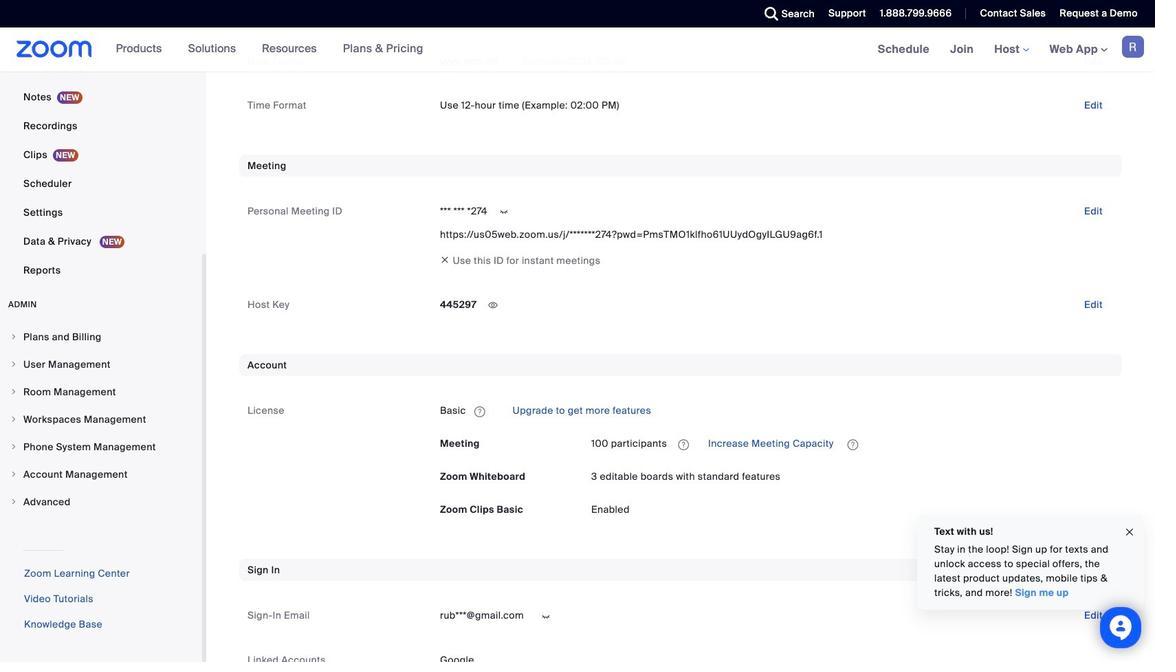 Task type: locate. For each thing, give the bounding box(es) containing it.
3 menu item from the top
[[0, 379, 202, 405]]

2 right image from the top
[[10, 388, 18, 396]]

0 vertical spatial right image
[[10, 360, 18, 369]]

right image
[[10, 360, 18, 369], [10, 415, 18, 424], [10, 470, 18, 479]]

1 vertical spatial right image
[[10, 415, 18, 424]]

profile picture image
[[1122, 36, 1144, 58]]

1 right image from the top
[[10, 360, 18, 369]]

right image for 1st menu item
[[10, 333, 18, 341]]

zoom logo image
[[17, 41, 92, 58]]

banner
[[0, 28, 1155, 72]]

application
[[440, 400, 1114, 422], [591, 433, 1114, 455]]

right image for fifth menu item from the top of the admin menu menu
[[10, 443, 18, 451]]

3 right image from the top
[[10, 443, 18, 451]]

2 vertical spatial right image
[[10, 470, 18, 479]]

menu item
[[0, 324, 202, 350], [0, 351, 202, 378], [0, 379, 202, 405], [0, 406, 202, 433], [0, 434, 202, 460], [0, 461, 202, 488], [0, 489, 202, 515]]

admin menu menu
[[0, 324, 202, 516]]

1 right image from the top
[[10, 333, 18, 341]]

personal menu menu
[[0, 0, 202, 285]]

right image for third menu item
[[10, 388, 18, 396]]

1 vertical spatial application
[[591, 433, 1114, 455]]

right image for 1st menu item from the bottom
[[10, 498, 18, 506]]

right image for 6th menu item
[[10, 470, 18, 479]]

show personal meeting id image
[[493, 206, 515, 218]]

right image
[[10, 333, 18, 341], [10, 388, 18, 396], [10, 443, 18, 451], [10, 498, 18, 506]]

1 menu item from the top
[[0, 324, 202, 350]]

3 right image from the top
[[10, 470, 18, 479]]

meetings navigation
[[868, 28, 1155, 72]]

right image for sixth menu item from the bottom
[[10, 360, 18, 369]]

4 right image from the top
[[10, 498, 18, 506]]

2 right image from the top
[[10, 415, 18, 424]]

5 menu item from the top
[[0, 434, 202, 460]]



Task type: describe. For each thing, give the bounding box(es) containing it.
6 menu item from the top
[[0, 461, 202, 488]]

hide host key image
[[482, 299, 504, 312]]

7 menu item from the top
[[0, 489, 202, 515]]

4 menu item from the top
[[0, 406, 202, 433]]

2 menu item from the top
[[0, 351, 202, 378]]

right image for 4th menu item from the bottom
[[10, 415, 18, 424]]

product information navigation
[[106, 28, 434, 72]]

learn more about your meeting license image
[[674, 439, 693, 451]]

learn more about your license type image
[[473, 407, 487, 417]]

0 vertical spatial application
[[440, 400, 1114, 422]]

close image
[[1124, 524, 1135, 540]]



Task type: vqa. For each thing, say whether or not it's contained in the screenshot.
A associated with Request
no



